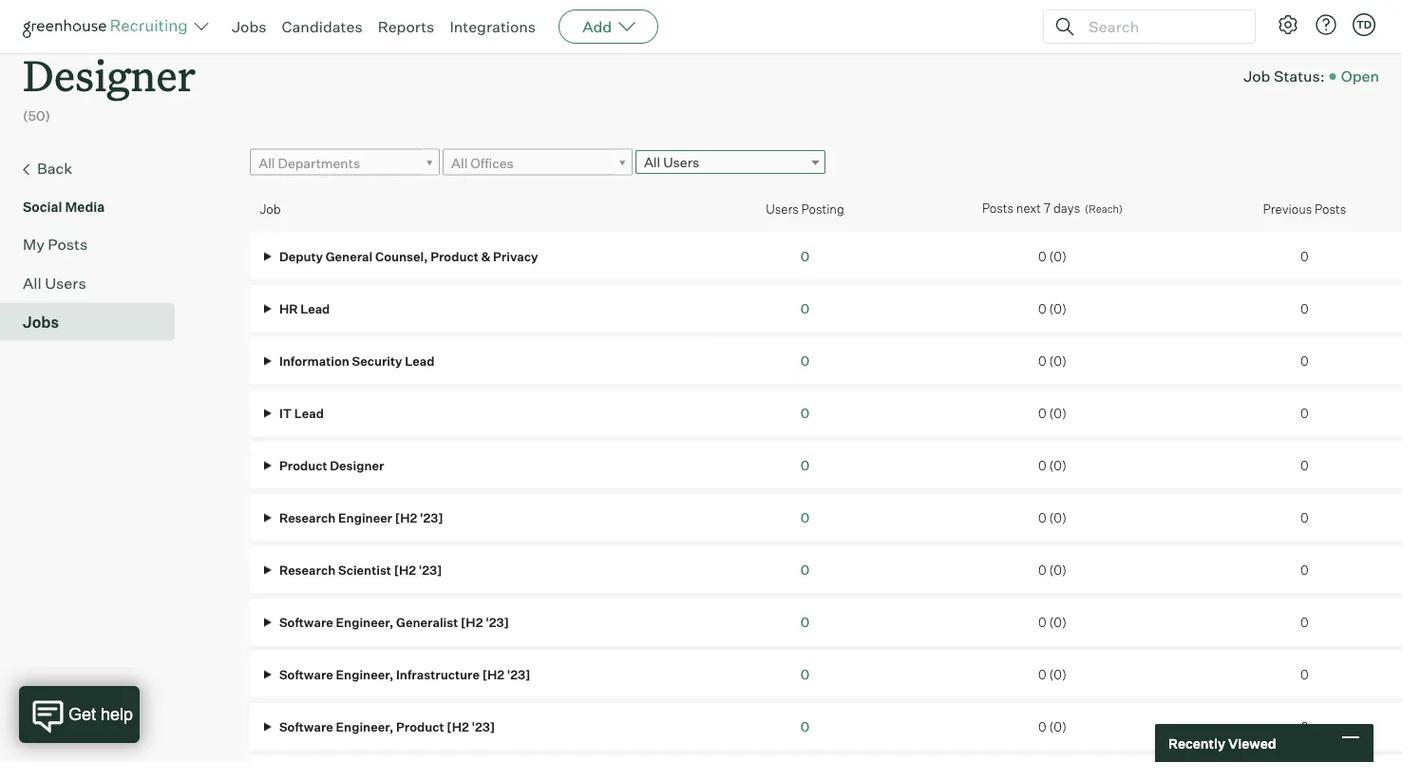 Task type: describe. For each thing, give the bounding box(es) containing it.
1 horizontal spatial posts
[[983, 201, 1014, 216]]

1 vertical spatial jobs
[[23, 312, 59, 331]]

it lead
[[277, 405, 324, 420]]

social media
[[23, 198, 105, 215]]

(0) for research scientist [h2 '23]
[[1050, 562, 1067, 577]]

offices
[[471, 155, 514, 171]]

0 (0) for software engineer, generalist [h2 '23]
[[1039, 614, 1067, 630]]

job for job
[[260, 201, 281, 216]]

all users for the rightmost the all users link
[[644, 154, 700, 171]]

infrastructure
[[396, 667, 480, 682]]

next
[[1017, 201, 1042, 216]]

td button
[[1353, 13, 1376, 36]]

reports link
[[378, 17, 435, 36]]

designer (50)
[[23, 47, 196, 124]]

all for the leftmost the all users link
[[23, 273, 42, 292]]

1 vertical spatial product
[[279, 458, 327, 473]]

(0) for research engineer [h2 '23]
[[1050, 510, 1067, 525]]

media
[[65, 198, 105, 215]]

back
[[37, 158, 72, 177]]

0 link for information security lead
[[801, 352, 810, 369]]

all users for the leftmost the all users link
[[23, 273, 86, 292]]

2 horizontal spatial users
[[766, 201, 799, 216]]

product designer
[[277, 458, 384, 473]]

(0) for software engineer, generalist [h2 '23]
[[1050, 614, 1067, 630]]

all for all offices link
[[451, 155, 468, 171]]

software for software engineer, infrastructure [h2 '23]
[[279, 667, 333, 682]]

'23] for infrastructure
[[507, 667, 531, 682]]

add button
[[559, 10, 659, 44]]

0 (0) for deputy general counsel, product & privacy
[[1039, 248, 1067, 264]]

deputy general counsel, product & privacy
[[277, 248, 538, 264]]

add
[[583, 17, 612, 36]]

research for engineer
[[279, 510, 336, 525]]

'23] right engineer
[[420, 510, 443, 525]]

all offices link
[[443, 149, 633, 176]]

software for software engineer, generalist [h2 '23]
[[279, 614, 333, 630]]

software engineer, generalist [h2 '23]
[[277, 614, 509, 630]]

open
[[1342, 67, 1380, 86]]

1 vertical spatial lead
[[405, 353, 435, 368]]

software for software engineer, product [h2 '23]
[[279, 719, 333, 734]]

greenhouse recruiting image
[[23, 15, 194, 38]]

0 (0) for product designer
[[1039, 458, 1067, 473]]

all for all departments link
[[259, 155, 275, 171]]

0 link for software engineer, product [h2 '23]
[[801, 718, 810, 735]]

0 link for software engineer, infrastructure [h2 '23]
[[801, 666, 810, 683]]

0 (0) for information security lead
[[1039, 353, 1067, 368]]

designer link
[[23, 28, 196, 107]]

7
[[1044, 201, 1051, 216]]

recently
[[1169, 735, 1226, 752]]

hr
[[279, 301, 298, 316]]

2
[[1302, 719, 1309, 734]]

scientist
[[338, 562, 391, 577]]

my
[[23, 234, 45, 253]]

back link
[[23, 157, 167, 181]]

1 horizontal spatial all users link
[[636, 150, 826, 174]]

td button
[[1350, 10, 1380, 40]]

information security lead
[[277, 353, 435, 368]]

0 (0) for software engineer, product [h2 '23]
[[1039, 719, 1067, 734]]

(0) for it lead
[[1050, 405, 1067, 420]]

integrations
[[450, 17, 536, 36]]

days
[[1054, 201, 1081, 216]]

candidates link
[[282, 17, 363, 36]]

users for the rightmost the all users link
[[664, 154, 700, 171]]

posts next 7 days (reach)
[[983, 201, 1123, 216]]

integrations link
[[450, 17, 536, 36]]

counsel,
[[375, 248, 428, 264]]

engineer
[[338, 510, 393, 525]]

my posts
[[23, 234, 88, 253]]

[h2 for generalist
[[461, 614, 483, 630]]



Task type: vqa. For each thing, say whether or not it's contained in the screenshot.
Lead related to HR Lead
yes



Task type: locate. For each thing, give the bounding box(es) containing it.
designer down greenhouse recruiting "image"
[[23, 47, 196, 103]]

research for scientist
[[279, 562, 336, 577]]

2 vertical spatial product
[[396, 719, 444, 734]]

9 0 link from the top
[[801, 666, 810, 683]]

1 horizontal spatial designer
[[330, 458, 384, 473]]

jobs link
[[232, 17, 267, 36], [23, 310, 167, 333]]

lead right "it"
[[294, 405, 324, 420]]

0 vertical spatial all users link
[[636, 150, 826, 174]]

all users link
[[636, 150, 826, 174], [23, 271, 167, 294]]

2 0 (0) from the top
[[1039, 301, 1067, 316]]

information
[[279, 353, 350, 368]]

Search text field
[[1084, 13, 1238, 40]]

posting
[[802, 201, 845, 216]]

1 vertical spatial engineer,
[[336, 667, 394, 682]]

[h2 right the generalist
[[461, 614, 483, 630]]

0 (0) for it lead
[[1039, 405, 1067, 420]]

jobs link left 'candidates' link
[[232, 17, 267, 36]]

engineer, for product
[[336, 719, 394, 734]]

research engineer [h2 '23]
[[277, 510, 443, 525]]

deputy
[[279, 248, 323, 264]]

engineer, for infrastructure
[[336, 667, 394, 682]]

previous posts
[[1264, 201, 1347, 216]]

0 vertical spatial software
[[279, 614, 333, 630]]

0 horizontal spatial jobs link
[[23, 310, 167, 333]]

software engineer, infrastructure [h2 '23]
[[277, 667, 531, 682]]

(0) for deputy general counsel, product & privacy
[[1050, 248, 1067, 264]]

users posting
[[766, 201, 845, 216]]

job status:
[[1244, 67, 1325, 86]]

0 link for research scientist [h2 '23]
[[801, 561, 810, 578]]

8 0 (0) from the top
[[1039, 614, 1067, 630]]

all
[[644, 154, 661, 171], [259, 155, 275, 171], [451, 155, 468, 171], [23, 273, 42, 292]]

posts left next
[[983, 201, 1014, 216]]

5 0 (0) from the top
[[1039, 458, 1067, 473]]

designer
[[23, 47, 196, 103], [330, 458, 384, 473]]

research left scientist
[[279, 562, 336, 577]]

jobs left 'candidates' link
[[232, 17, 267, 36]]

security
[[352, 353, 403, 368]]

engineer, down scientist
[[336, 614, 394, 630]]

(0) for software engineer, infrastructure [h2 '23]
[[1050, 667, 1067, 682]]

2 research from the top
[[279, 562, 336, 577]]

[h2 right scientist
[[394, 562, 416, 577]]

users
[[664, 154, 700, 171], [766, 201, 799, 216], [45, 273, 86, 292]]

0 horizontal spatial posts
[[48, 234, 88, 253]]

1 0 link from the top
[[801, 248, 810, 264]]

4 0 link from the top
[[801, 405, 810, 421]]

[h2
[[395, 510, 417, 525], [394, 562, 416, 577], [461, 614, 483, 630], [482, 667, 505, 682], [447, 719, 469, 734]]

posts for my posts
[[48, 234, 88, 253]]

it
[[279, 405, 292, 420]]

1 vertical spatial jobs link
[[23, 310, 167, 333]]

7 (0) from the top
[[1050, 562, 1067, 577]]

status:
[[1274, 67, 1325, 86]]

6 (0) from the top
[[1050, 510, 1067, 525]]

(0) for product designer
[[1050, 458, 1067, 473]]

0 vertical spatial job
[[1244, 67, 1271, 86]]

1 software from the top
[[279, 614, 333, 630]]

(0) for information security lead
[[1050, 353, 1067, 368]]

jobs
[[232, 17, 267, 36], [23, 312, 59, 331]]

0 horizontal spatial all users link
[[23, 271, 167, 294]]

(50)
[[23, 108, 50, 124]]

3 engineer, from the top
[[336, 719, 394, 734]]

1 vertical spatial all users link
[[23, 271, 167, 294]]

previous
[[1264, 201, 1313, 216]]

social
[[23, 198, 62, 215]]

software
[[279, 614, 333, 630], [279, 667, 333, 682], [279, 719, 333, 734]]

1 (0) from the top
[[1050, 248, 1067, 264]]

0 horizontal spatial jobs
[[23, 312, 59, 331]]

0 link for deputy general counsel, product & privacy
[[801, 248, 810, 264]]

6 0 link from the top
[[801, 509, 810, 526]]

0 vertical spatial users
[[664, 154, 700, 171]]

0 vertical spatial jobs
[[232, 17, 267, 36]]

1 vertical spatial job
[[260, 201, 281, 216]]

product
[[431, 248, 479, 264], [279, 458, 327, 473], [396, 719, 444, 734]]

recently viewed
[[1169, 735, 1277, 752]]

0 link for software engineer, generalist [h2 '23]
[[801, 614, 810, 630]]

2 0 link from the top
[[801, 300, 810, 317]]

1 engineer, from the top
[[336, 614, 394, 630]]

candidates
[[282, 17, 363, 36]]

0 vertical spatial product
[[431, 248, 479, 264]]

'23]
[[420, 510, 443, 525], [419, 562, 442, 577], [486, 614, 509, 630], [507, 667, 531, 682], [472, 719, 495, 734]]

2 vertical spatial engineer,
[[336, 719, 394, 734]]

3 (0) from the top
[[1050, 353, 1067, 368]]

0 vertical spatial designer
[[23, 47, 196, 103]]

job up deputy
[[260, 201, 281, 216]]

jobs down the my
[[23, 312, 59, 331]]

[h2 down infrastructure
[[447, 719, 469, 734]]

hr lead
[[277, 301, 330, 316]]

'23] up the generalist
[[419, 562, 442, 577]]

posts right the my
[[48, 234, 88, 253]]

7 0 (0) from the top
[[1039, 562, 1067, 577]]

my posts link
[[23, 233, 167, 255]]

6 0 (0) from the top
[[1039, 510, 1067, 525]]

departments
[[278, 155, 360, 171]]

1 vertical spatial all users
[[23, 273, 86, 292]]

0 horizontal spatial users
[[45, 273, 86, 292]]

2 (0) from the top
[[1050, 301, 1067, 316]]

0 horizontal spatial designer
[[23, 47, 196, 103]]

8 0 link from the top
[[801, 614, 810, 630]]

[h2 right infrastructure
[[482, 667, 505, 682]]

engineer,
[[336, 614, 394, 630], [336, 667, 394, 682], [336, 719, 394, 734]]

1 horizontal spatial jobs
[[232, 17, 267, 36]]

2 horizontal spatial posts
[[1315, 201, 1347, 216]]

0 horizontal spatial job
[[260, 201, 281, 216]]

4 0 (0) from the top
[[1039, 405, 1067, 420]]

lead
[[300, 301, 330, 316], [405, 353, 435, 368], [294, 405, 324, 420]]

2 vertical spatial lead
[[294, 405, 324, 420]]

0 link for research engineer [h2 '23]
[[801, 509, 810, 526]]

8 (0) from the top
[[1050, 614, 1067, 630]]

users for the leftmost the all users link
[[45, 273, 86, 292]]

all users link down my posts link
[[23, 271, 167, 294]]

'23] down infrastructure
[[472, 719, 495, 734]]

0 link for product designer
[[801, 457, 810, 473]]

lead for it lead
[[294, 405, 324, 420]]

3 software from the top
[[279, 719, 333, 734]]

4 (0) from the top
[[1050, 405, 1067, 420]]

9 (0) from the top
[[1050, 667, 1067, 682]]

10 0 link from the top
[[801, 718, 810, 735]]

viewed
[[1229, 735, 1277, 752]]

1 vertical spatial users
[[766, 201, 799, 216]]

(reach)
[[1085, 203, 1123, 215]]

engineer, up software engineer, product [h2 '23]
[[336, 667, 394, 682]]

3 0 (0) from the top
[[1039, 353, 1067, 368]]

1 horizontal spatial all users
[[644, 154, 700, 171]]

research
[[279, 510, 336, 525], [279, 562, 336, 577]]

all departments
[[259, 155, 360, 171]]

'23] right infrastructure
[[507, 667, 531, 682]]

td
[[1357, 18, 1372, 31]]

engineer, for generalist
[[336, 614, 394, 630]]

lead right security
[[405, 353, 435, 368]]

posts
[[983, 201, 1014, 216], [1315, 201, 1347, 216], [48, 234, 88, 253]]

0 vertical spatial engineer,
[[336, 614, 394, 630]]

posts right previous
[[1315, 201, 1347, 216]]

reports
[[378, 17, 435, 36]]

1 vertical spatial software
[[279, 667, 333, 682]]

all users link up users posting
[[636, 150, 826, 174]]

1 horizontal spatial users
[[664, 154, 700, 171]]

2 vertical spatial users
[[45, 273, 86, 292]]

2 vertical spatial software
[[279, 719, 333, 734]]

all offices
[[451, 155, 514, 171]]

10 (0) from the top
[[1050, 719, 1067, 734]]

general
[[326, 248, 373, 264]]

0 link for it lead
[[801, 405, 810, 421]]

1 research from the top
[[279, 510, 336, 525]]

all for the rightmost the all users link
[[644, 154, 661, 171]]

configure image
[[1277, 13, 1300, 36]]

0 (0) for software engineer, infrastructure [h2 '23]
[[1039, 667, 1067, 682]]

1 vertical spatial research
[[279, 562, 336, 577]]

1 horizontal spatial jobs link
[[232, 17, 267, 36]]

10 0 (0) from the top
[[1039, 719, 1067, 734]]

1 vertical spatial designer
[[330, 458, 384, 473]]

product left &
[[431, 248, 479, 264]]

1 horizontal spatial job
[[1244, 67, 1271, 86]]

0 vertical spatial lead
[[300, 301, 330, 316]]

0 (0) for research engineer [h2 '23]
[[1039, 510, 1067, 525]]

product down software engineer, infrastructure [h2 '23]
[[396, 719, 444, 734]]

3 0 link from the top
[[801, 352, 810, 369]]

job
[[1244, 67, 1271, 86], [260, 201, 281, 216]]

'23] for product
[[472, 719, 495, 734]]

0 vertical spatial all users
[[644, 154, 700, 171]]

0 (0)
[[1039, 248, 1067, 264], [1039, 301, 1067, 316], [1039, 353, 1067, 368], [1039, 405, 1067, 420], [1039, 458, 1067, 473], [1039, 510, 1067, 525], [1039, 562, 1067, 577], [1039, 614, 1067, 630], [1039, 667, 1067, 682], [1039, 719, 1067, 734]]

privacy
[[493, 248, 538, 264]]

all users
[[644, 154, 700, 171], [23, 273, 86, 292]]

0 link
[[801, 248, 810, 264], [801, 300, 810, 317], [801, 352, 810, 369], [801, 405, 810, 421], [801, 457, 810, 473], [801, 509, 810, 526], [801, 561, 810, 578], [801, 614, 810, 630], [801, 666, 810, 683], [801, 718, 810, 735]]

0 (0) for hr lead
[[1039, 301, 1067, 316]]

all departments link
[[250, 149, 440, 176]]

lead right hr in the top of the page
[[300, 301, 330, 316]]

engineer, down software engineer, infrastructure [h2 '23]
[[336, 719, 394, 734]]

jobs link down my posts link
[[23, 310, 167, 333]]

0 vertical spatial research
[[279, 510, 336, 525]]

0
[[801, 248, 810, 264], [1039, 248, 1047, 264], [1301, 248, 1309, 264], [801, 300, 810, 317], [1039, 301, 1047, 316], [1301, 301, 1309, 316], [801, 352, 810, 369], [1039, 353, 1047, 368], [1301, 353, 1309, 368], [801, 405, 810, 421], [1039, 405, 1047, 420], [1301, 405, 1309, 420], [801, 457, 810, 473], [1039, 458, 1047, 473], [1301, 458, 1309, 473], [801, 509, 810, 526], [1039, 510, 1047, 525], [1301, 510, 1309, 525], [801, 561, 810, 578], [1039, 562, 1047, 577], [1301, 562, 1309, 577], [801, 614, 810, 630], [1039, 614, 1047, 630], [1301, 614, 1309, 630], [801, 666, 810, 683], [1039, 667, 1047, 682], [1301, 667, 1309, 682], [801, 718, 810, 735], [1039, 719, 1047, 734]]

posts for previous posts
[[1315, 201, 1347, 216]]

'23] right the generalist
[[486, 614, 509, 630]]

0 (0) for research scientist [h2 '23]
[[1039, 562, 1067, 577]]

5 (0) from the top
[[1050, 458, 1067, 473]]

1 0 (0) from the top
[[1039, 248, 1067, 264]]

2 software from the top
[[279, 667, 333, 682]]

[h2 for product
[[447, 719, 469, 734]]

lead for hr lead
[[300, 301, 330, 316]]

0 horizontal spatial all users
[[23, 273, 86, 292]]

software engineer, product [h2 '23]
[[277, 719, 495, 734]]

job left status:
[[1244, 67, 1271, 86]]

7 0 link from the top
[[801, 561, 810, 578]]

designer up the research engineer [h2 '23]
[[330, 458, 384, 473]]

research scientist [h2 '23]
[[277, 562, 442, 577]]

[h2 right engineer
[[395, 510, 417, 525]]

research down product designer
[[279, 510, 336, 525]]

[h2 for infrastructure
[[482, 667, 505, 682]]

2 engineer, from the top
[[336, 667, 394, 682]]

0 link for hr lead
[[801, 300, 810, 317]]

job for job status:
[[1244, 67, 1271, 86]]

(0)
[[1050, 248, 1067, 264], [1050, 301, 1067, 316], [1050, 353, 1067, 368], [1050, 405, 1067, 420], [1050, 458, 1067, 473], [1050, 510, 1067, 525], [1050, 562, 1067, 577], [1050, 614, 1067, 630], [1050, 667, 1067, 682], [1050, 719, 1067, 734]]

(0) for software engineer, product [h2 '23]
[[1050, 719, 1067, 734]]

5 0 link from the top
[[801, 457, 810, 473]]

product down the it lead
[[279, 458, 327, 473]]

9 0 (0) from the top
[[1039, 667, 1067, 682]]

0 vertical spatial jobs link
[[232, 17, 267, 36]]

generalist
[[396, 614, 458, 630]]

'23] for generalist
[[486, 614, 509, 630]]

&
[[481, 248, 491, 264]]

(0) for hr lead
[[1050, 301, 1067, 316]]



